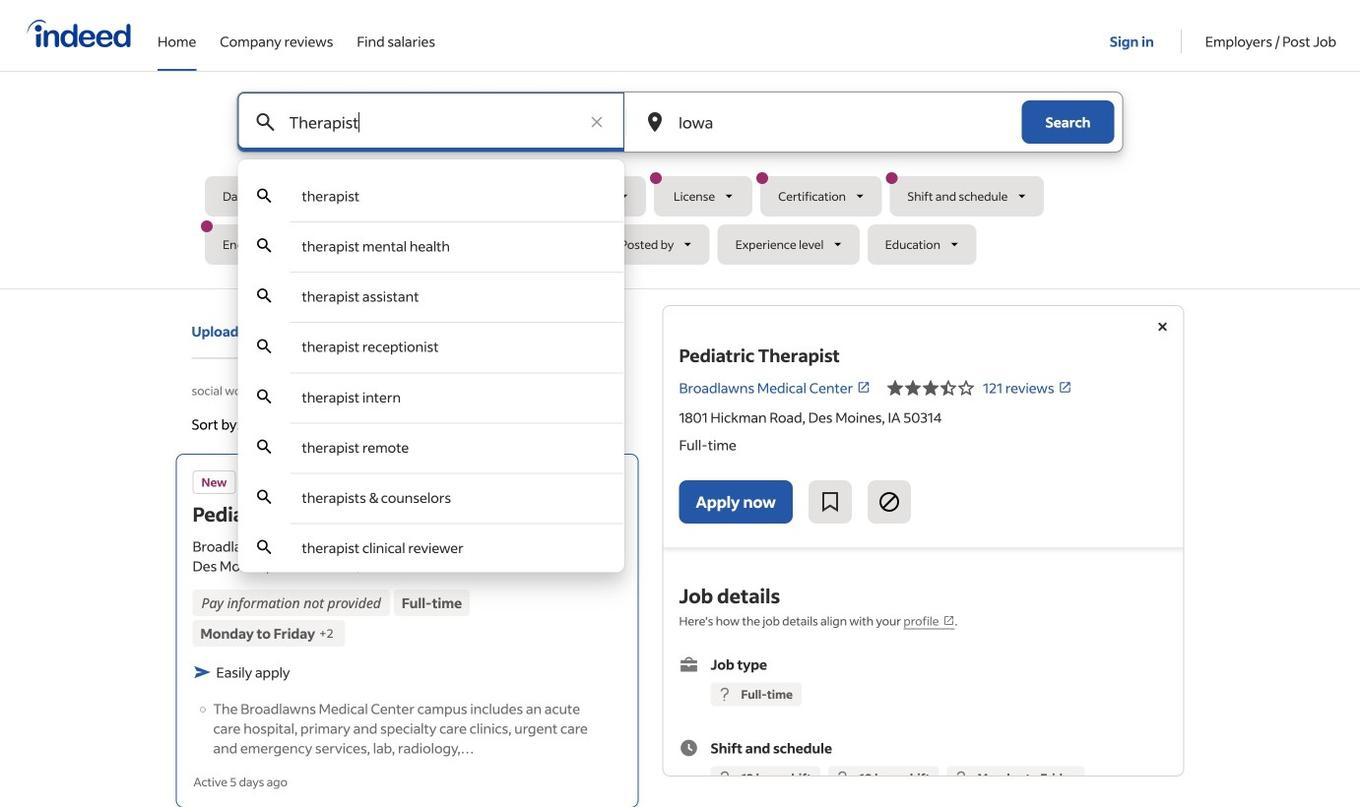 Task type: describe. For each thing, give the bounding box(es) containing it.
not interested image
[[878, 491, 901, 514]]

missing qualification image
[[834, 770, 851, 788]]

help icon image
[[599, 413, 623, 436]]

3.4 out of 5 stars image
[[887, 376, 976, 400]]

3.4 out of five stars rating image
[[375, 538, 410, 555]]

job preferences (opens in a new window) image
[[943, 615, 955, 627]]

Edit location text field
[[675, 93, 983, 152]]

close job details image
[[1151, 315, 1175, 339]]

clear what input image
[[587, 112, 607, 132]]

search suggestions list box
[[238, 171, 625, 573]]



Task type: vqa. For each thing, say whether or not it's contained in the screenshot.
the Skills "group"
no



Task type: locate. For each thing, give the bounding box(es) containing it.
save this job image
[[819, 491, 842, 514]]

search: Job title, keywords, or company text field
[[285, 93, 577, 152]]

group
[[586, 464, 629, 507]]

3.4 out of 5 stars. link to 121 reviews company ratings (opens in a new tab) image
[[1059, 381, 1072, 395]]

broadlawns medical center (opens in a new tab) image
[[857, 381, 871, 395]]

None search field
[[201, 92, 1156, 573]]

missing qualification image
[[716, 686, 733, 704], [716, 770, 733, 788], [952, 770, 970, 788]]



